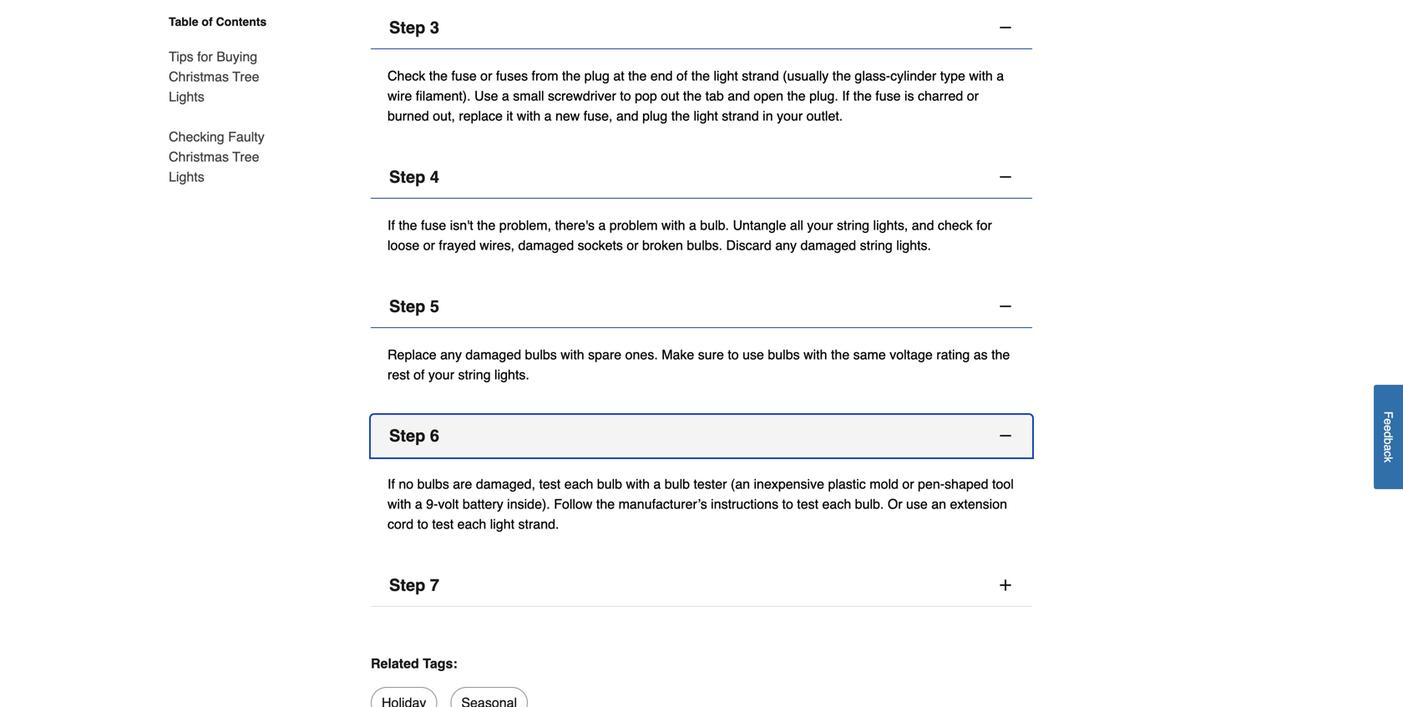 Task type: describe. For each thing, give the bounding box(es) containing it.
filament).
[[416, 88, 471, 104]]

the right out
[[683, 88, 702, 104]]

0 vertical spatial strand
[[742, 68, 779, 83]]

new
[[556, 108, 580, 124]]

screwdriver
[[548, 88, 617, 104]]

inexpensive
[[754, 477, 825, 492]]

fuse,
[[584, 108, 613, 124]]

1 bulb from the left
[[597, 477, 623, 492]]

end
[[651, 68, 673, 83]]

with left spare
[[561, 347, 585, 363]]

burned
[[388, 108, 429, 124]]

check
[[388, 68, 426, 83]]

there's
[[555, 218, 595, 233]]

check
[[938, 218, 973, 233]]

the up loose
[[399, 218, 417, 233]]

fuse for step 4
[[421, 218, 446, 233]]

is
[[905, 88, 915, 104]]

pen-
[[918, 477, 945, 492]]

table
[[169, 15, 198, 28]]

faulty
[[228, 129, 265, 145]]

wire
[[388, 88, 412, 104]]

rating
[[937, 347, 970, 363]]

tester
[[694, 477, 727, 492]]

bulbs.
[[687, 238, 723, 253]]

1 vertical spatial strand
[[722, 108, 759, 124]]

1 vertical spatial plug
[[643, 108, 668, 124]]

if inside check the fuse or fuses from the plug at the end of the light strand (usually the glass-cylinder type with a wire filament). use a small screwdriver to pop out the tab and open the plug. if the fuse is charred or burned out, replace it with a new fuse, and plug the light strand in your outlet.
[[843, 88, 850, 104]]

1 vertical spatial test
[[797, 497, 819, 512]]

0 vertical spatial string
[[837, 218, 870, 233]]

to inside check the fuse or fuses from the plug at the end of the light strand (usually the glass-cylinder type with a wire filament). use a small screwdriver to pop out the tab and open the plug. if the fuse is charred or burned out, replace it with a new fuse, and plug the light strand in your outlet.
[[620, 88, 631, 104]]

charred
[[918, 88, 964, 104]]

are
[[453, 477, 472, 492]]

if for step 4
[[388, 218, 395, 233]]

contents
[[216, 15, 267, 28]]

follow
[[554, 497, 593, 512]]

ones.
[[626, 347, 658, 363]]

the left same
[[831, 347, 850, 363]]

to inside replace any damaged bulbs with spare ones. make sure to use bulbs with the same voltage rating as the rest of your string lights.
[[728, 347, 739, 363]]

a right use
[[502, 88, 510, 104]]

3
[[430, 18, 440, 37]]

the inside the if no bulbs are damaged, test each bulb with a bulb tester (an inexpensive plastic mold or pen-shaped tool with a 9-volt battery inside). follow the manufacturer's instructions to test each bulb. or use an extension cord to test each light strand.
[[597, 497, 615, 512]]

2 vertical spatial test
[[432, 517, 454, 532]]

minus image for step 4
[[998, 169, 1014, 185]]

step 3
[[389, 18, 440, 37]]

plug.
[[810, 88, 839, 104]]

the up plug.
[[833, 68, 851, 83]]

tool
[[993, 477, 1014, 492]]

voltage
[[890, 347, 933, 363]]

frayed
[[439, 238, 476, 253]]

if for step 6
[[388, 477, 395, 492]]

small
[[513, 88, 544, 104]]

2 horizontal spatial bulbs
[[768, 347, 800, 363]]

step 6
[[389, 426, 440, 446]]

f
[[1383, 412, 1396, 419]]

step 7 button
[[371, 565, 1033, 607]]

c
[[1383, 452, 1396, 457]]

step 7
[[389, 576, 440, 595]]

the down (usually on the right top
[[788, 88, 806, 104]]

shaped
[[945, 477, 989, 492]]

plastic
[[828, 477, 866, 492]]

related tags:
[[371, 656, 458, 672]]

or inside the if no bulbs are damaged, test each bulb with a bulb tester (an inexpensive plastic mold or pen-shaped tool with a 9-volt battery inside). follow the manufacturer's instructions to test each bulb. or use an extension cord to test each light strand.
[[903, 477, 915, 492]]

damaged inside replace any damaged bulbs with spare ones. make sure to use bulbs with the same voltage rating as the rest of your string lights.
[[466, 347, 522, 363]]

outlet.
[[807, 108, 843, 124]]

step for step 4
[[389, 167, 426, 187]]

step 5 button
[[371, 286, 1033, 328]]

out
[[661, 88, 680, 104]]

k
[[1383, 457, 1396, 463]]

replace any damaged bulbs with spare ones. make sure to use bulbs with the same voltage rating as the rest of your string lights.
[[388, 347, 1011, 383]]

a up manufacturer's
[[654, 477, 661, 492]]

fuses
[[496, 68, 528, 83]]

tips for buying christmas tree lights
[[169, 49, 259, 104]]

open
[[754, 88, 784, 104]]

the up tab
[[692, 68, 710, 83]]

from
[[532, 68, 559, 83]]

christmas inside checking faulty christmas tree lights
[[169, 149, 229, 165]]

minus image for step 3
[[998, 19, 1014, 36]]

step 6 button
[[371, 415, 1033, 458]]

0 vertical spatial plug
[[585, 68, 610, 83]]

0 horizontal spatial each
[[458, 517, 487, 532]]

it
[[507, 108, 513, 124]]

a left 9-
[[415, 497, 423, 512]]

2 e from the top
[[1383, 426, 1396, 432]]

bulbs inside the if no bulbs are damaged, test each bulb with a bulb tester (an inexpensive plastic mold or pen-shaped tool with a 9-volt battery inside). follow the manufacturer's instructions to test each bulb. or use an extension cord to test each light strand.
[[417, 477, 449, 492]]

discard
[[727, 238, 772, 253]]

1 horizontal spatial test
[[539, 477, 561, 492]]

problem
[[610, 218, 658, 233]]

a left new at the left
[[545, 108, 552, 124]]

if no bulbs are damaged, test each bulb with a bulb tester (an inexpensive plastic mold or pen-shaped tool with a 9-volt battery inside). follow the manufacturer's instructions to test each bulb. or use an extension cord to test each light strand.
[[388, 477, 1014, 532]]

step 5
[[389, 297, 440, 316]]

same
[[854, 347, 886, 363]]

to down inexpensive
[[783, 497, 794, 512]]

bulb. inside the if no bulbs are damaged, test each bulb with a bulb tester (an inexpensive plastic mold or pen-shaped tool with a 9-volt battery inside). follow the manufacturer's instructions to test each bulb. or use an extension cord to test each light strand.
[[855, 497, 884, 512]]

as
[[974, 347, 988, 363]]

a inside button
[[1383, 445, 1396, 452]]

replace
[[388, 347, 437, 363]]

fuse for step 3
[[452, 68, 477, 83]]

2 bulb from the left
[[665, 477, 690, 492]]

damaged down problem,
[[519, 238, 574, 253]]

step for step 7
[[389, 576, 426, 595]]

minus image for step 5
[[998, 298, 1014, 315]]

the up filament).
[[429, 68, 448, 83]]

table of contents
[[169, 15, 267, 28]]

1 vertical spatial fuse
[[876, 88, 901, 104]]

tags:
[[423, 656, 458, 672]]

table of contents element
[[149, 13, 274, 187]]

damaged,
[[476, 477, 536, 492]]

plus image
[[998, 577, 1014, 594]]

with right type
[[970, 68, 993, 83]]

or down the problem
[[627, 238, 639, 253]]

wires,
[[480, 238, 515, 253]]

step 3 button
[[371, 7, 1033, 49]]

step for step 5
[[389, 297, 426, 316]]

for inside "if the fuse isn't the problem, there's a problem with a bulb. untangle all your string lights, and check for loose or frayed wires, damaged sockets or broken bulbs. discard any damaged string lights."
[[977, 218, 993, 233]]

or
[[888, 497, 903, 512]]

step for step 6
[[389, 426, 426, 446]]

inside).
[[507, 497, 550, 512]]

to down 9-
[[417, 517, 429, 532]]

the up the wires,
[[477, 218, 496, 233]]

1 horizontal spatial each
[[565, 477, 594, 492]]

1 vertical spatial light
[[694, 108, 718, 124]]

in
[[763, 108, 773, 124]]

your inside "if the fuse isn't the problem, there's a problem with a bulb. untangle all your string lights, and check for loose or frayed wires, damaged sockets or broken bulbs. discard any damaged string lights."
[[808, 218, 834, 233]]

if the fuse isn't the problem, there's a problem with a bulb. untangle all your string lights, and check for loose or frayed wires, damaged sockets or broken bulbs. discard any damaged string lights.
[[388, 218, 993, 253]]

a up bulbs.
[[689, 218, 697, 233]]



Task type: locate. For each thing, give the bounding box(es) containing it.
tree down buying
[[233, 69, 259, 84]]

(an
[[731, 477, 750, 492]]

0 horizontal spatial fuse
[[421, 218, 446, 233]]

2 minus image from the top
[[998, 428, 1014, 444]]

1 vertical spatial minus image
[[998, 428, 1014, 444]]

0 vertical spatial use
[[743, 347, 765, 363]]

use
[[743, 347, 765, 363], [907, 497, 928, 512]]

2 horizontal spatial of
[[677, 68, 688, 83]]

string
[[837, 218, 870, 233], [860, 238, 893, 253], [458, 367, 491, 383]]

0 vertical spatial your
[[777, 108, 803, 124]]

and left the check
[[912, 218, 935, 233]]

tree inside tips for buying christmas tree lights
[[233, 69, 259, 84]]

5
[[430, 297, 440, 316]]

0 vertical spatial christmas
[[169, 69, 229, 84]]

0 vertical spatial fuse
[[452, 68, 477, 83]]

1 tree from the top
[[233, 69, 259, 84]]

if up loose
[[388, 218, 395, 233]]

1 vertical spatial minus image
[[998, 298, 1014, 315]]

1 horizontal spatial for
[[977, 218, 993, 233]]

b
[[1383, 439, 1396, 445]]

0 horizontal spatial and
[[617, 108, 639, 124]]

step for step 3
[[389, 18, 426, 37]]

the right follow
[[597, 497, 615, 512]]

step
[[389, 18, 426, 37], [389, 167, 426, 187], [389, 297, 426, 316], [389, 426, 426, 446], [389, 576, 426, 595]]

the down glass-
[[854, 88, 872, 104]]

checking faulty christmas tree lights
[[169, 129, 265, 185]]

tips
[[169, 49, 194, 64]]

plug left at
[[585, 68, 610, 83]]

1 vertical spatial lights.
[[495, 367, 530, 383]]

strand up open
[[742, 68, 779, 83]]

of inside replace any damaged bulbs with spare ones. make sure to use bulbs with the same voltage rating as the rest of your string lights.
[[414, 367, 425, 383]]

of
[[202, 15, 213, 28], [677, 68, 688, 83], [414, 367, 425, 383]]

2 horizontal spatial test
[[797, 497, 819, 512]]

spare
[[588, 347, 622, 363]]

each down battery
[[458, 517, 487, 532]]

the
[[429, 68, 448, 83], [562, 68, 581, 83], [629, 68, 647, 83], [692, 68, 710, 83], [833, 68, 851, 83], [683, 88, 702, 104], [788, 88, 806, 104], [854, 88, 872, 104], [672, 108, 690, 124], [399, 218, 417, 233], [477, 218, 496, 233], [831, 347, 850, 363], [992, 347, 1011, 363], [597, 497, 615, 512]]

strand
[[742, 68, 779, 83], [722, 108, 759, 124]]

extension
[[951, 497, 1008, 512]]

0 horizontal spatial test
[[432, 517, 454, 532]]

2 vertical spatial fuse
[[421, 218, 446, 233]]

1 horizontal spatial lights.
[[897, 238, 932, 253]]

0 horizontal spatial bulb.
[[700, 218, 729, 233]]

the right as
[[992, 347, 1011, 363]]

with up manufacturer's
[[626, 477, 650, 492]]

1 minus image from the top
[[998, 19, 1014, 36]]

buying
[[217, 49, 257, 64]]

or right charred on the top right of page
[[967, 88, 979, 104]]

and down pop
[[617, 108, 639, 124]]

or up use
[[481, 68, 493, 83]]

1 horizontal spatial bulbs
[[525, 347, 557, 363]]

of right end
[[677, 68, 688, 83]]

with right it
[[517, 108, 541, 124]]

your right all
[[808, 218, 834, 233]]

plug
[[585, 68, 610, 83], [643, 108, 668, 124]]

any
[[776, 238, 797, 253], [440, 347, 462, 363]]

a up sockets
[[599, 218, 606, 233]]

test down inexpensive
[[797, 497, 819, 512]]

1 christmas from the top
[[169, 69, 229, 84]]

use right the "or"
[[907, 497, 928, 512]]

0 vertical spatial lights
[[169, 89, 204, 104]]

1 vertical spatial and
[[617, 108, 639, 124]]

an
[[932, 497, 947, 512]]

bulb. up bulbs.
[[700, 218, 729, 233]]

minus image inside step 5 button
[[998, 298, 1014, 315]]

out,
[[433, 108, 455, 124]]

to right the sure
[[728, 347, 739, 363]]

with up cord
[[388, 497, 411, 512]]

broken
[[643, 238, 683, 253]]

0 vertical spatial any
[[776, 238, 797, 253]]

3 step from the top
[[389, 297, 426, 316]]

1 horizontal spatial and
[[728, 88, 750, 104]]

0 horizontal spatial use
[[743, 347, 765, 363]]

1 horizontal spatial fuse
[[452, 68, 477, 83]]

christmas inside tips for buying christmas tree lights
[[169, 69, 229, 84]]

0 vertical spatial of
[[202, 15, 213, 28]]

your inside check the fuse or fuses from the plug at the end of the light strand (usually the glass-cylinder type with a wire filament). use a small screwdriver to pop out the tab and open the plug. if the fuse is charred or burned out, replace it with a new fuse, and plug the light strand in your outlet.
[[777, 108, 803, 124]]

minus image inside step 4 button
[[998, 169, 1014, 185]]

light inside the if no bulbs are damaged, test each bulb with a bulb tester (an inexpensive plastic mold or pen-shaped tool with a 9-volt battery inside). follow the manufacturer's instructions to test each bulb. or use an extension cord to test each light strand.
[[490, 517, 515, 532]]

1 horizontal spatial bulb.
[[855, 497, 884, 512]]

7
[[430, 576, 440, 595]]

sure
[[698, 347, 724, 363]]

the up screwdriver
[[562, 68, 581, 83]]

0 horizontal spatial for
[[197, 49, 213, 64]]

0 horizontal spatial any
[[440, 347, 462, 363]]

for
[[197, 49, 213, 64], [977, 218, 993, 233]]

sockets
[[578, 238, 623, 253]]

e up b
[[1383, 426, 1396, 432]]

strand left in on the top of page
[[722, 108, 759, 124]]

tree down faulty
[[233, 149, 259, 165]]

bulb. inside "if the fuse isn't the problem, there's a problem with a bulb. untangle all your string lights, and check for loose or frayed wires, damaged sockets or broken bulbs. discard any damaged string lights."
[[700, 218, 729, 233]]

with left same
[[804, 347, 828, 363]]

or left pen-
[[903, 477, 915, 492]]

2 vertical spatial if
[[388, 477, 395, 492]]

1 horizontal spatial your
[[777, 108, 803, 124]]

if
[[843, 88, 850, 104], [388, 218, 395, 233], [388, 477, 395, 492]]

4 step from the top
[[389, 426, 426, 446]]

lights. inside replace any damaged bulbs with spare ones. make sure to use bulbs with the same voltage rating as the rest of your string lights.
[[495, 367, 530, 383]]

bulbs right the sure
[[768, 347, 800, 363]]

your right in on the top of page
[[777, 108, 803, 124]]

lights down checking
[[169, 169, 204, 185]]

of inside check the fuse or fuses from the plug at the end of the light strand (usually the glass-cylinder type with a wire filament). use a small screwdriver to pop out the tab and open the plug. if the fuse is charred or burned out, replace it with a new fuse, and plug the light strand in your outlet.
[[677, 68, 688, 83]]

light down tab
[[694, 108, 718, 124]]

a
[[997, 68, 1005, 83], [502, 88, 510, 104], [545, 108, 552, 124], [599, 218, 606, 233], [689, 218, 697, 233], [1383, 445, 1396, 452], [654, 477, 661, 492], [415, 497, 423, 512]]

1 vertical spatial use
[[907, 497, 928, 512]]

replace
[[459, 108, 503, 124]]

for right tips
[[197, 49, 213, 64]]

fuse left is at the top of the page
[[876, 88, 901, 104]]

minus image inside step 3 button
[[998, 19, 1014, 36]]

bulbs up 9-
[[417, 477, 449, 492]]

bulb
[[597, 477, 623, 492], [665, 477, 690, 492]]

1 vertical spatial lights
[[169, 169, 204, 185]]

1 horizontal spatial use
[[907, 497, 928, 512]]

instructions
[[711, 497, 779, 512]]

d
[[1383, 432, 1396, 439]]

problem,
[[500, 218, 552, 233]]

0 horizontal spatial lights.
[[495, 367, 530, 383]]

and right tab
[[728, 88, 750, 104]]

0 vertical spatial if
[[843, 88, 850, 104]]

to
[[620, 88, 631, 104], [728, 347, 739, 363], [783, 497, 794, 512], [417, 517, 429, 532]]

lights inside checking faulty christmas tree lights
[[169, 169, 204, 185]]

christmas down checking
[[169, 149, 229, 165]]

with inside "if the fuse isn't the problem, there's a problem with a bulb. untangle all your string lights, and check for loose or frayed wires, damaged sockets or broken bulbs. discard any damaged string lights."
[[662, 218, 686, 233]]

0 vertical spatial test
[[539, 477, 561, 492]]

your inside replace any damaged bulbs with spare ones. make sure to use bulbs with the same voltage rating as the rest of your string lights.
[[429, 367, 455, 383]]

1 horizontal spatial any
[[776, 238, 797, 253]]

1 vertical spatial bulb.
[[855, 497, 884, 512]]

1 e from the top
[[1383, 419, 1396, 426]]

no
[[399, 477, 414, 492]]

minus image for step 6
[[998, 428, 1014, 444]]

lights. inside "if the fuse isn't the problem, there's a problem with a bulb. untangle all your string lights, and check for loose or frayed wires, damaged sockets or broken bulbs. discard any damaged string lights."
[[897, 238, 932, 253]]

step left 6 on the left of the page
[[389, 426, 426, 446]]

1 step from the top
[[389, 18, 426, 37]]

step left 3
[[389, 18, 426, 37]]

check the fuse or fuses from the plug at the end of the light strand (usually the glass-cylinder type with a wire filament). use a small screwdriver to pop out the tab and open the plug. if the fuse is charred or burned out, replace it with a new fuse, and plug the light strand in your outlet.
[[388, 68, 1005, 124]]

the down out
[[672, 108, 690, 124]]

bulbs left spare
[[525, 347, 557, 363]]

use
[[475, 88, 498, 104]]

untangle
[[733, 218, 787, 233]]

if inside the if no bulbs are damaged, test each bulb with a bulb tester (an inexpensive plastic mold or pen-shaped tool with a 9-volt battery inside). follow the manufacturer's instructions to test each bulb. or use an extension cord to test each light strand.
[[388, 477, 395, 492]]

0 horizontal spatial bulb
[[597, 477, 623, 492]]

1 vertical spatial each
[[823, 497, 852, 512]]

0 vertical spatial light
[[714, 68, 739, 83]]

0 vertical spatial lights.
[[897, 238, 932, 253]]

and inside "if the fuse isn't the problem, there's a problem with a bulb. untangle all your string lights, and check for loose or frayed wires, damaged sockets or broken bulbs. discard any damaged string lights."
[[912, 218, 935, 233]]

string left lights,
[[837, 218, 870, 233]]

5 step from the top
[[389, 576, 426, 595]]

1 horizontal spatial plug
[[643, 108, 668, 124]]

tips for buying christmas tree lights link
[[169, 37, 274, 117]]

use right the sure
[[743, 347, 765, 363]]

a right type
[[997, 68, 1005, 83]]

0 vertical spatial for
[[197, 49, 213, 64]]

your down replace
[[429, 367, 455, 383]]

1 vertical spatial of
[[677, 68, 688, 83]]

make
[[662, 347, 695, 363]]

if left no
[[388, 477, 395, 492]]

each up follow
[[565, 477, 594, 492]]

light down battery
[[490, 517, 515, 532]]

plug down pop
[[643, 108, 668, 124]]

for right the check
[[977, 218, 993, 233]]

step left 5
[[389, 297, 426, 316]]

step left 4
[[389, 167, 426, 187]]

test down the volt
[[432, 517, 454, 532]]

2 vertical spatial and
[[912, 218, 935, 233]]

1 vertical spatial your
[[808, 218, 834, 233]]

6
[[430, 426, 440, 446]]

tree inside checking faulty christmas tree lights
[[233, 149, 259, 165]]

bulb. down the mold
[[855, 497, 884, 512]]

0 vertical spatial and
[[728, 88, 750, 104]]

1 vertical spatial christmas
[[169, 149, 229, 165]]

for inside tips for buying christmas tree lights
[[197, 49, 213, 64]]

lights,
[[874, 218, 909, 233]]

a up k
[[1383, 445, 1396, 452]]

2 horizontal spatial your
[[808, 218, 834, 233]]

1 vertical spatial any
[[440, 347, 462, 363]]

to left pop
[[620, 88, 631, 104]]

cord
[[388, 517, 414, 532]]

of right rest
[[414, 367, 425, 383]]

checking
[[169, 129, 225, 145]]

at
[[614, 68, 625, 83]]

fuse inside "if the fuse isn't the problem, there's a problem with a bulb. untangle all your string lights, and check for loose or frayed wires, damaged sockets or broken bulbs. discard any damaged string lights."
[[421, 218, 446, 233]]

if right plug.
[[843, 88, 850, 104]]

the right at
[[629, 68, 647, 83]]

any down all
[[776, 238, 797, 253]]

light
[[714, 68, 739, 83], [694, 108, 718, 124], [490, 517, 515, 532]]

1 vertical spatial for
[[977, 218, 993, 233]]

cylinder
[[891, 68, 937, 83]]

with up broken
[[662, 218, 686, 233]]

2 vertical spatial of
[[414, 367, 425, 383]]

1 horizontal spatial of
[[414, 367, 425, 383]]

1 vertical spatial string
[[860, 238, 893, 253]]

minus image inside the step 6 button
[[998, 428, 1014, 444]]

damaged down all
[[801, 238, 857, 253]]

0 horizontal spatial plug
[[585, 68, 610, 83]]

4
[[430, 167, 440, 187]]

if inside "if the fuse isn't the problem, there's a problem with a bulb. untangle all your string lights, and check for loose or frayed wires, damaged sockets or broken bulbs. discard any damaged string lights."
[[388, 218, 395, 233]]

related
[[371, 656, 419, 672]]

2 step from the top
[[389, 167, 426, 187]]

1 horizontal spatial bulb
[[665, 477, 690, 492]]

lights inside tips for buying christmas tree lights
[[169, 89, 204, 104]]

0 vertical spatial minus image
[[998, 169, 1014, 185]]

2 tree from the top
[[233, 149, 259, 165]]

0 horizontal spatial bulbs
[[417, 477, 449, 492]]

pop
[[635, 88, 657, 104]]

type
[[941, 68, 966, 83]]

step 4
[[389, 167, 440, 187]]

1 minus image from the top
[[998, 169, 1014, 185]]

step 4 button
[[371, 156, 1033, 199]]

step left "7" on the bottom left of the page
[[389, 576, 426, 595]]

light up tab
[[714, 68, 739, 83]]

isn't
[[450, 218, 474, 233]]

use inside replace any damaged bulbs with spare ones. make sure to use bulbs with the same voltage rating as the rest of your string lights.
[[743, 347, 765, 363]]

2 lights from the top
[[169, 169, 204, 185]]

checking faulty christmas tree lights link
[[169, 117, 274, 187]]

fuse up filament).
[[452, 68, 477, 83]]

your
[[777, 108, 803, 124], [808, 218, 834, 233], [429, 367, 455, 383]]

test up inside).
[[539, 477, 561, 492]]

2 horizontal spatial each
[[823, 497, 852, 512]]

manufacturer's
[[619, 497, 708, 512]]

test
[[539, 477, 561, 492], [797, 497, 819, 512], [432, 517, 454, 532]]

0 horizontal spatial of
[[202, 15, 213, 28]]

each down plastic
[[823, 497, 852, 512]]

2 minus image from the top
[[998, 298, 1014, 315]]

of right table
[[202, 15, 213, 28]]

battery
[[463, 497, 504, 512]]

0 vertical spatial each
[[565, 477, 594, 492]]

f e e d b a c k
[[1383, 412, 1396, 463]]

minus image
[[998, 169, 1014, 185], [998, 298, 1014, 315]]

any inside replace any damaged bulbs with spare ones. make sure to use bulbs with the same voltage rating as the rest of your string lights.
[[440, 347, 462, 363]]

2 horizontal spatial fuse
[[876, 88, 901, 104]]

2 vertical spatial string
[[458, 367, 491, 383]]

loose
[[388, 238, 420, 253]]

any right replace
[[440, 347, 462, 363]]

christmas down tips
[[169, 69, 229, 84]]

2 horizontal spatial and
[[912, 218, 935, 233]]

0 vertical spatial tree
[[233, 69, 259, 84]]

1 lights from the top
[[169, 89, 204, 104]]

string right rest
[[458, 367, 491, 383]]

2 christmas from the top
[[169, 149, 229, 165]]

2 vertical spatial your
[[429, 367, 455, 383]]

0 horizontal spatial your
[[429, 367, 455, 383]]

0 vertical spatial minus image
[[998, 19, 1014, 36]]

string inside replace any damaged bulbs with spare ones. make sure to use bulbs with the same voltage rating as the rest of your string lights.
[[458, 367, 491, 383]]

with
[[970, 68, 993, 83], [517, 108, 541, 124], [662, 218, 686, 233], [561, 347, 585, 363], [804, 347, 828, 363], [626, 477, 650, 492], [388, 497, 411, 512]]

0 vertical spatial bulb.
[[700, 218, 729, 233]]

f e e d b a c k button
[[1375, 385, 1404, 490]]

e up d on the right bottom
[[1383, 419, 1396, 426]]

glass-
[[855, 68, 891, 83]]

lights down tips
[[169, 89, 204, 104]]

1 vertical spatial if
[[388, 218, 395, 233]]

use inside the if no bulbs are damaged, test each bulb with a bulb tester (an inexpensive plastic mold or pen-shaped tool with a 9-volt battery inside). follow the manufacturer's instructions to test each bulb. or use an extension cord to test each light strand.
[[907, 497, 928, 512]]

string down lights,
[[860, 238, 893, 253]]

(usually
[[783, 68, 829, 83]]

or right loose
[[423, 238, 435, 253]]

any inside "if the fuse isn't the problem, there's a problem with a bulb. untangle all your string lights, and check for loose or frayed wires, damaged sockets or broken bulbs. discard any damaged string lights."
[[776, 238, 797, 253]]

9-
[[426, 497, 438, 512]]

damaged right replace
[[466, 347, 522, 363]]

1 vertical spatial tree
[[233, 149, 259, 165]]

mold
[[870, 477, 899, 492]]

minus image
[[998, 19, 1014, 36], [998, 428, 1014, 444]]

fuse left isn't
[[421, 218, 446, 233]]

2 vertical spatial each
[[458, 517, 487, 532]]

lights.
[[897, 238, 932, 253], [495, 367, 530, 383]]

each
[[565, 477, 594, 492], [823, 497, 852, 512], [458, 517, 487, 532]]

2 vertical spatial light
[[490, 517, 515, 532]]



Task type: vqa. For each thing, say whether or not it's contained in the screenshot.
3rd arrow right "icon" from left
no



